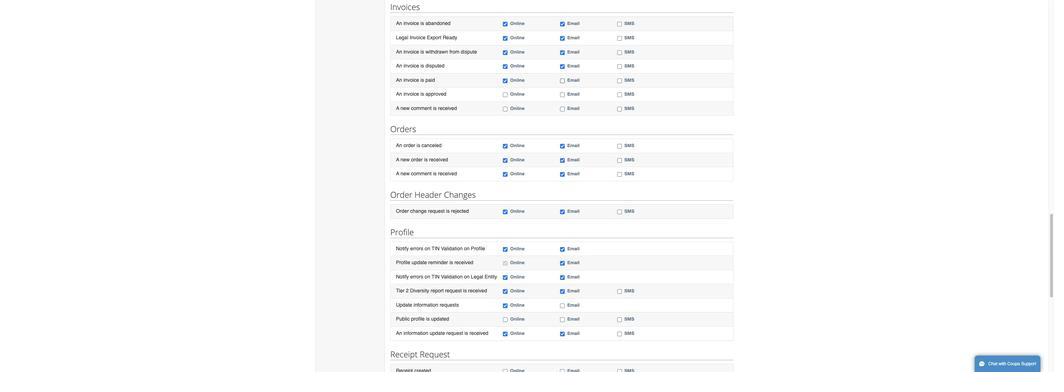 Task type: vqa. For each thing, say whether or not it's contained in the screenshot.
An order is canceled An
yes



Task type: locate. For each thing, give the bounding box(es) containing it.
10 email from the top
[[567, 171, 580, 177]]

1 validation from the top
[[441, 246, 463, 252]]

reminder
[[428, 260, 448, 266]]

1 sms from the top
[[625, 21, 635, 26]]

an down 'public' at left
[[396, 331, 402, 336]]

profile up tier
[[396, 260, 410, 266]]

1 vertical spatial a new comment is received
[[396, 171, 457, 177]]

online
[[510, 21, 525, 26], [510, 35, 525, 40], [510, 49, 525, 55], [510, 63, 525, 69], [510, 77, 525, 83], [510, 92, 525, 97], [510, 106, 525, 111], [510, 143, 525, 149], [510, 157, 525, 163], [510, 171, 525, 177], [510, 209, 525, 214], [510, 246, 525, 252], [510, 260, 525, 266], [510, 275, 525, 280], [510, 289, 525, 294], [510, 303, 525, 308], [510, 317, 525, 322], [510, 331, 525, 336]]

13 online from the top
[[510, 260, 525, 266]]

new
[[401, 105, 410, 111], [401, 157, 410, 163], [401, 171, 410, 177]]

notify up tier
[[396, 274, 409, 280]]

5 an from the top
[[396, 91, 402, 97]]

an for an invoice is paid
[[396, 77, 402, 83]]

an down orders
[[396, 143, 402, 149]]

order header changes
[[390, 189, 476, 201]]

information
[[414, 302, 439, 308], [404, 331, 428, 336]]

1 horizontal spatial update
[[430, 331, 445, 336]]

approved
[[426, 91, 447, 97]]

order down an order is canceled
[[411, 157, 423, 163]]

export
[[427, 35, 442, 40]]

order up change
[[390, 189, 413, 201]]

tin down profile update reminder is received at the bottom
[[432, 274, 440, 280]]

legal left the entity at the left
[[471, 274, 483, 280]]

an
[[396, 21, 402, 26], [396, 49, 402, 55], [396, 63, 402, 69], [396, 77, 402, 83], [396, 91, 402, 97], [396, 143, 402, 149], [396, 331, 402, 336]]

0 vertical spatial new
[[401, 105, 410, 111]]

1 an from the top
[[396, 21, 402, 26]]

errors for notify errors on tin validation on profile
[[410, 246, 423, 252]]

a new order is received
[[396, 157, 448, 163]]

4 online from the top
[[510, 63, 525, 69]]

new down an order is canceled
[[401, 157, 410, 163]]

8 online from the top
[[510, 143, 525, 149]]

3 sms from the top
[[625, 49, 635, 55]]

1 vertical spatial comment
[[411, 171, 432, 177]]

6 an from the top
[[396, 143, 402, 149]]

request down order header changes
[[428, 208, 445, 214]]

0 vertical spatial comment
[[411, 105, 432, 111]]

profile for profile
[[390, 227, 414, 238]]

invoice down invoice
[[404, 49, 419, 55]]

10 sms from the top
[[625, 171, 635, 177]]

new up orders
[[401, 105, 410, 111]]

chat with coupa support button
[[975, 356, 1041, 373]]

0 vertical spatial order
[[390, 189, 413, 201]]

invoice up "an invoice is paid"
[[404, 63, 419, 69]]

notify errors on tin validation on legal entity
[[396, 274, 497, 280]]

1 vertical spatial errors
[[410, 274, 423, 280]]

invoice
[[410, 35, 426, 40]]

1 horizontal spatial legal
[[471, 274, 483, 280]]

2 invoice from the top
[[404, 49, 419, 55]]

notify up profile update reminder is received at the bottom
[[396, 246, 409, 252]]

a up orders
[[396, 105, 399, 111]]

2 an from the top
[[396, 49, 402, 55]]

3 an from the top
[[396, 63, 402, 69]]

1 email from the top
[[567, 21, 580, 26]]

1 vertical spatial validation
[[441, 274, 463, 280]]

legal left invoice
[[396, 35, 408, 40]]

0 vertical spatial tin
[[432, 246, 440, 252]]

order
[[390, 189, 413, 201], [396, 208, 409, 214]]

tier
[[396, 288, 405, 294]]

request
[[420, 349, 450, 360]]

invoice for paid
[[404, 77, 419, 83]]

entity
[[485, 274, 497, 280]]

1 tin from the top
[[432, 246, 440, 252]]

errors up diversity
[[410, 274, 423, 280]]

errors
[[410, 246, 423, 252], [410, 274, 423, 280]]

from
[[450, 49, 460, 55]]

4 an from the top
[[396, 77, 402, 83]]

order
[[404, 143, 415, 149], [411, 157, 423, 163]]

order down orders
[[404, 143, 415, 149]]

an up "an invoice is paid"
[[396, 63, 402, 69]]

an order is canceled
[[396, 143, 442, 149]]

0 vertical spatial a new comment is received
[[396, 105, 457, 111]]

legal
[[396, 35, 408, 40], [471, 274, 483, 280]]

2 comment from the top
[[411, 171, 432, 177]]

update left the 'reminder'
[[412, 260, 427, 266]]

invoice up invoice
[[404, 21, 419, 26]]

12 sms from the top
[[625, 289, 635, 294]]

0 vertical spatial information
[[414, 302, 439, 308]]

17 email from the top
[[567, 317, 580, 322]]

an up an invoice is disputed
[[396, 49, 402, 55]]

profile
[[390, 227, 414, 238], [471, 246, 485, 252], [396, 260, 410, 266]]

invoice down an invoice is disputed
[[404, 77, 419, 83]]

0 vertical spatial notify
[[396, 246, 409, 252]]

email
[[567, 21, 580, 26], [567, 35, 580, 40], [567, 49, 580, 55], [567, 63, 580, 69], [567, 77, 580, 83], [567, 92, 580, 97], [567, 106, 580, 111], [567, 143, 580, 149], [567, 157, 580, 163], [567, 171, 580, 177], [567, 209, 580, 214], [567, 246, 580, 252], [567, 260, 580, 266], [567, 275, 580, 280], [567, 289, 580, 294], [567, 303, 580, 308], [567, 317, 580, 322], [567, 331, 580, 336]]

update
[[412, 260, 427, 266], [430, 331, 445, 336]]

errors up profile update reminder is received at the bottom
[[410, 246, 423, 252]]

comment down a new order is received
[[411, 171, 432, 177]]

an invoice is approved
[[396, 91, 447, 97]]

request down 'updated'
[[447, 331, 463, 336]]

1 vertical spatial new
[[401, 157, 410, 163]]

2 email from the top
[[567, 35, 580, 40]]

2 validation from the top
[[441, 274, 463, 280]]

5 email from the top
[[567, 77, 580, 83]]

legal invoice export ready
[[396, 35, 457, 40]]

order left change
[[396, 208, 409, 214]]

4 invoice from the top
[[404, 77, 419, 83]]

2 vertical spatial profile
[[396, 260, 410, 266]]

2 errors from the top
[[410, 274, 423, 280]]

a down an order is canceled
[[396, 157, 399, 163]]

5 invoice from the top
[[404, 91, 419, 97]]

1 vertical spatial information
[[404, 331, 428, 336]]

3 new from the top
[[401, 171, 410, 177]]

0 horizontal spatial update
[[412, 260, 427, 266]]

an down "an invoice is paid"
[[396, 91, 402, 97]]

validation for legal
[[441, 274, 463, 280]]

0 vertical spatial profile
[[390, 227, 414, 238]]

0 vertical spatial errors
[[410, 246, 423, 252]]

1 vertical spatial a
[[396, 157, 399, 163]]

tin for legal
[[432, 274, 440, 280]]

11 email from the top
[[567, 209, 580, 214]]

an down invoices
[[396, 21, 402, 26]]

1 vertical spatial tin
[[432, 274, 440, 280]]

profile down change
[[390, 227, 414, 238]]

updated
[[431, 317, 449, 322]]

3 invoice from the top
[[404, 63, 419, 69]]

3 email from the top
[[567, 49, 580, 55]]

profile for profile update reminder is received
[[396, 260, 410, 266]]

tin for profile
[[432, 246, 440, 252]]

information down the profile
[[404, 331, 428, 336]]

0 horizontal spatial legal
[[396, 35, 408, 40]]

invoices
[[390, 1, 420, 13]]

1 online from the top
[[510, 21, 525, 26]]

None checkbox
[[560, 22, 565, 27], [560, 36, 565, 41], [617, 36, 622, 41], [560, 50, 565, 55], [617, 64, 622, 69], [503, 79, 508, 83], [560, 79, 565, 83], [617, 79, 622, 83], [560, 93, 565, 97], [617, 93, 622, 97], [503, 107, 508, 111], [560, 107, 565, 111], [617, 107, 622, 111], [503, 158, 508, 163], [560, 158, 565, 163], [617, 173, 622, 177], [560, 210, 565, 215], [617, 210, 622, 215], [560, 247, 565, 252], [503, 261, 508, 266], [560, 261, 565, 266], [503, 290, 508, 294], [503, 304, 508, 309], [560, 304, 565, 309], [560, 318, 565, 323], [617, 318, 622, 323], [560, 332, 565, 337], [560, 370, 565, 373], [617, 370, 622, 373], [560, 22, 565, 27], [560, 36, 565, 41], [617, 36, 622, 41], [560, 50, 565, 55], [617, 64, 622, 69], [503, 79, 508, 83], [560, 79, 565, 83], [617, 79, 622, 83], [560, 93, 565, 97], [617, 93, 622, 97], [503, 107, 508, 111], [560, 107, 565, 111], [617, 107, 622, 111], [503, 158, 508, 163], [560, 158, 565, 163], [617, 173, 622, 177], [560, 210, 565, 215], [617, 210, 622, 215], [560, 247, 565, 252], [503, 261, 508, 266], [560, 261, 565, 266], [503, 290, 508, 294], [503, 304, 508, 309], [560, 304, 565, 309], [560, 318, 565, 323], [617, 318, 622, 323], [560, 332, 565, 337], [560, 370, 565, 373], [617, 370, 622, 373]]

0 vertical spatial a
[[396, 105, 399, 111]]

15 email from the top
[[567, 289, 580, 294]]

paid
[[426, 77, 435, 83]]

comment down an invoice is approved
[[411, 105, 432, 111]]

6 online from the top
[[510, 92, 525, 97]]

validation up tier 2 diversity report request is received
[[441, 274, 463, 280]]

1 errors from the top
[[410, 246, 423, 252]]

a new comment is received
[[396, 105, 457, 111], [396, 171, 457, 177]]

a new comment is received down an invoice is approved
[[396, 105, 457, 111]]

6 sms from the top
[[625, 92, 635, 97]]

notify
[[396, 246, 409, 252], [396, 274, 409, 280]]

2 tin from the top
[[432, 274, 440, 280]]

7 online from the top
[[510, 106, 525, 111]]

on up profile update reminder is received at the bottom
[[425, 246, 430, 252]]

received
[[438, 105, 457, 111], [429, 157, 448, 163], [438, 171, 457, 177], [455, 260, 474, 266], [468, 288, 487, 294], [470, 331, 489, 336]]

1 vertical spatial order
[[396, 208, 409, 214]]

1 invoice from the top
[[404, 21, 419, 26]]

changes
[[444, 189, 476, 201]]

new down a new order is received
[[401, 171, 410, 177]]

15 online from the top
[[510, 289, 525, 294]]

header
[[415, 189, 442, 201]]

request
[[428, 208, 445, 214], [445, 288, 462, 294], [447, 331, 463, 336]]

support
[[1022, 362, 1037, 367]]

information up public profile is updated
[[414, 302, 439, 308]]

tin up profile update reminder is received at the bottom
[[432, 246, 440, 252]]

a down a new order is received
[[396, 171, 399, 177]]

5 online from the top
[[510, 77, 525, 83]]

invoice
[[404, 21, 419, 26], [404, 49, 419, 55], [404, 63, 419, 69], [404, 77, 419, 83], [404, 91, 419, 97]]

comment
[[411, 105, 432, 111], [411, 171, 432, 177]]

an invoice is withdrawn from dispute
[[396, 49, 477, 55]]

validation
[[441, 246, 463, 252], [441, 274, 463, 280]]

profile up the entity at the left
[[471, 246, 485, 252]]

invoice for withdrawn
[[404, 49, 419, 55]]

request up 'requests'
[[445, 288, 462, 294]]

an for an information update request is received
[[396, 331, 402, 336]]

7 email from the top
[[567, 106, 580, 111]]

disputed
[[426, 63, 445, 69]]

1 vertical spatial update
[[430, 331, 445, 336]]

update down 'updated'
[[430, 331, 445, 336]]

with
[[999, 362, 1007, 367]]

None checkbox
[[503, 22, 508, 27], [617, 22, 622, 27], [503, 36, 508, 41], [503, 50, 508, 55], [617, 50, 622, 55], [503, 64, 508, 69], [560, 64, 565, 69], [503, 93, 508, 97], [503, 144, 508, 149], [560, 144, 565, 149], [617, 144, 622, 149], [617, 158, 622, 163], [503, 173, 508, 177], [560, 173, 565, 177], [503, 210, 508, 215], [503, 247, 508, 252], [503, 276, 508, 280], [560, 276, 565, 280], [560, 290, 565, 294], [617, 290, 622, 294], [503, 318, 508, 323], [503, 332, 508, 337], [617, 332, 622, 337], [503, 370, 508, 373], [503, 22, 508, 27], [617, 22, 622, 27], [503, 36, 508, 41], [503, 50, 508, 55], [617, 50, 622, 55], [503, 64, 508, 69], [560, 64, 565, 69], [503, 93, 508, 97], [503, 144, 508, 149], [560, 144, 565, 149], [617, 144, 622, 149], [617, 158, 622, 163], [503, 173, 508, 177], [560, 173, 565, 177], [503, 210, 508, 215], [503, 247, 508, 252], [503, 276, 508, 280], [560, 276, 565, 280], [560, 290, 565, 294], [617, 290, 622, 294], [503, 318, 508, 323], [503, 332, 508, 337], [617, 332, 622, 337], [503, 370, 508, 373]]

a new comment is received down a new order is received
[[396, 171, 457, 177]]

an for an invoice is withdrawn from dispute
[[396, 49, 402, 55]]

sms
[[625, 21, 635, 26], [625, 35, 635, 40], [625, 49, 635, 55], [625, 63, 635, 69], [625, 77, 635, 83], [625, 92, 635, 97], [625, 106, 635, 111], [625, 143, 635, 149], [625, 157, 635, 163], [625, 171, 635, 177], [625, 209, 635, 214], [625, 289, 635, 294], [625, 317, 635, 322], [625, 331, 635, 336]]

tin
[[432, 246, 440, 252], [432, 274, 440, 280]]

1 a new comment is received from the top
[[396, 105, 457, 111]]

invoice down "an invoice is paid"
[[404, 91, 419, 97]]

9 sms from the top
[[625, 157, 635, 163]]

2 vertical spatial a
[[396, 171, 399, 177]]

1 vertical spatial notify
[[396, 274, 409, 280]]

18 email from the top
[[567, 331, 580, 336]]

7 an from the top
[[396, 331, 402, 336]]

orders
[[390, 123, 416, 135]]

0 vertical spatial validation
[[441, 246, 463, 252]]

2 vertical spatial new
[[401, 171, 410, 177]]

1 vertical spatial legal
[[471, 274, 483, 280]]

an down an invoice is disputed
[[396, 77, 402, 83]]

8 email from the top
[[567, 143, 580, 149]]

2 sms from the top
[[625, 35, 635, 40]]

1 notify from the top
[[396, 246, 409, 252]]

a
[[396, 105, 399, 111], [396, 157, 399, 163], [396, 171, 399, 177]]

is
[[421, 21, 424, 26], [421, 49, 424, 55], [421, 63, 424, 69], [421, 77, 424, 83], [421, 91, 424, 97], [433, 105, 437, 111], [417, 143, 420, 149], [424, 157, 428, 163], [433, 171, 437, 177], [446, 208, 450, 214], [450, 260, 453, 266], [463, 288, 467, 294], [426, 317, 430, 322], [465, 331, 468, 336]]

validation up the 'reminder'
[[441, 246, 463, 252]]

2 notify from the top
[[396, 274, 409, 280]]

on
[[425, 246, 430, 252], [464, 246, 470, 252], [425, 274, 430, 280], [464, 274, 470, 280]]

0 vertical spatial legal
[[396, 35, 408, 40]]



Task type: describe. For each thing, give the bounding box(es) containing it.
18 online from the top
[[510, 331, 525, 336]]

0 vertical spatial order
[[404, 143, 415, 149]]

6 email from the top
[[567, 92, 580, 97]]

4 email from the top
[[567, 63, 580, 69]]

an information update request is received
[[396, 331, 489, 336]]

5 sms from the top
[[625, 77, 635, 83]]

an invoice is abandoned
[[396, 21, 451, 26]]

11 sms from the top
[[625, 209, 635, 214]]

2
[[406, 288, 409, 294]]

public profile is updated
[[396, 317, 449, 322]]

notify errors on tin validation on profile
[[396, 246, 485, 252]]

an for an invoice is approved
[[396, 91, 402, 97]]

2 a from the top
[[396, 157, 399, 163]]

receipt
[[390, 349, 418, 360]]

14 online from the top
[[510, 275, 525, 280]]

2 a new comment is received from the top
[[396, 171, 457, 177]]

16 online from the top
[[510, 303, 525, 308]]

12 email from the top
[[567, 246, 580, 252]]

on left the entity at the left
[[464, 274, 470, 280]]

16 email from the top
[[567, 303, 580, 308]]

0 vertical spatial request
[[428, 208, 445, 214]]

requests
[[440, 302, 459, 308]]

chat with coupa support
[[989, 362, 1037, 367]]

1 comment from the top
[[411, 105, 432, 111]]

1 vertical spatial request
[[445, 288, 462, 294]]

8 sms from the top
[[625, 143, 635, 149]]

rejected
[[451, 208, 469, 214]]

2 online from the top
[[510, 35, 525, 40]]

chat
[[989, 362, 998, 367]]

1 vertical spatial order
[[411, 157, 423, 163]]

14 sms from the top
[[625, 331, 635, 336]]

invoice for approved
[[404, 91, 419, 97]]

an for an invoice is disputed
[[396, 63, 402, 69]]

an invoice is paid
[[396, 77, 435, 83]]

update
[[396, 302, 412, 308]]

1 a from the top
[[396, 105, 399, 111]]

order for order change request is rejected
[[396, 208, 409, 214]]

0 vertical spatial update
[[412, 260, 427, 266]]

ready
[[443, 35, 457, 40]]

information for update
[[414, 302, 439, 308]]

information for an
[[404, 331, 428, 336]]

3 online from the top
[[510, 49, 525, 55]]

withdrawn
[[426, 49, 448, 55]]

invoice for abandoned
[[404, 21, 419, 26]]

notify for notify errors on tin validation on profile
[[396, 246, 409, 252]]

invoice for disputed
[[404, 63, 419, 69]]

4 sms from the top
[[625, 63, 635, 69]]

receipt request
[[390, 349, 450, 360]]

order change request is rejected
[[396, 208, 469, 214]]

1 new from the top
[[401, 105, 410, 111]]

public
[[396, 317, 410, 322]]

an invoice is disputed
[[396, 63, 445, 69]]

validation for profile
[[441, 246, 463, 252]]

profile
[[411, 317, 425, 322]]

3 a from the top
[[396, 171, 399, 177]]

13 sms from the top
[[625, 317, 635, 322]]

9 email from the top
[[567, 157, 580, 163]]

10 online from the top
[[510, 171, 525, 177]]

errors for notify errors on tin validation on legal entity
[[410, 274, 423, 280]]

canceled
[[422, 143, 442, 149]]

7 sms from the top
[[625, 106, 635, 111]]

12 online from the top
[[510, 246, 525, 252]]

an for an order is canceled
[[396, 143, 402, 149]]

change
[[410, 208, 427, 214]]

1 vertical spatial profile
[[471, 246, 485, 252]]

abandoned
[[426, 21, 451, 26]]

tier 2 diversity report request is received
[[396, 288, 487, 294]]

coupa
[[1008, 362, 1021, 367]]

on down profile update reminder is received at the bottom
[[425, 274, 430, 280]]

on up notify errors on tin validation on legal entity
[[464, 246, 470, 252]]

update information requests
[[396, 302, 459, 308]]

11 online from the top
[[510, 209, 525, 214]]

report
[[431, 288, 444, 294]]

14 email from the top
[[567, 275, 580, 280]]

13 email from the top
[[567, 260, 580, 266]]

dispute
[[461, 49, 477, 55]]

2 new from the top
[[401, 157, 410, 163]]

17 online from the top
[[510, 317, 525, 322]]

an for an invoice is abandoned
[[396, 21, 402, 26]]

notify for notify errors on tin validation on legal entity
[[396, 274, 409, 280]]

profile update reminder is received
[[396, 260, 474, 266]]

9 online from the top
[[510, 157, 525, 163]]

order for order header changes
[[390, 189, 413, 201]]

diversity
[[410, 288, 429, 294]]

2 vertical spatial request
[[447, 331, 463, 336]]



